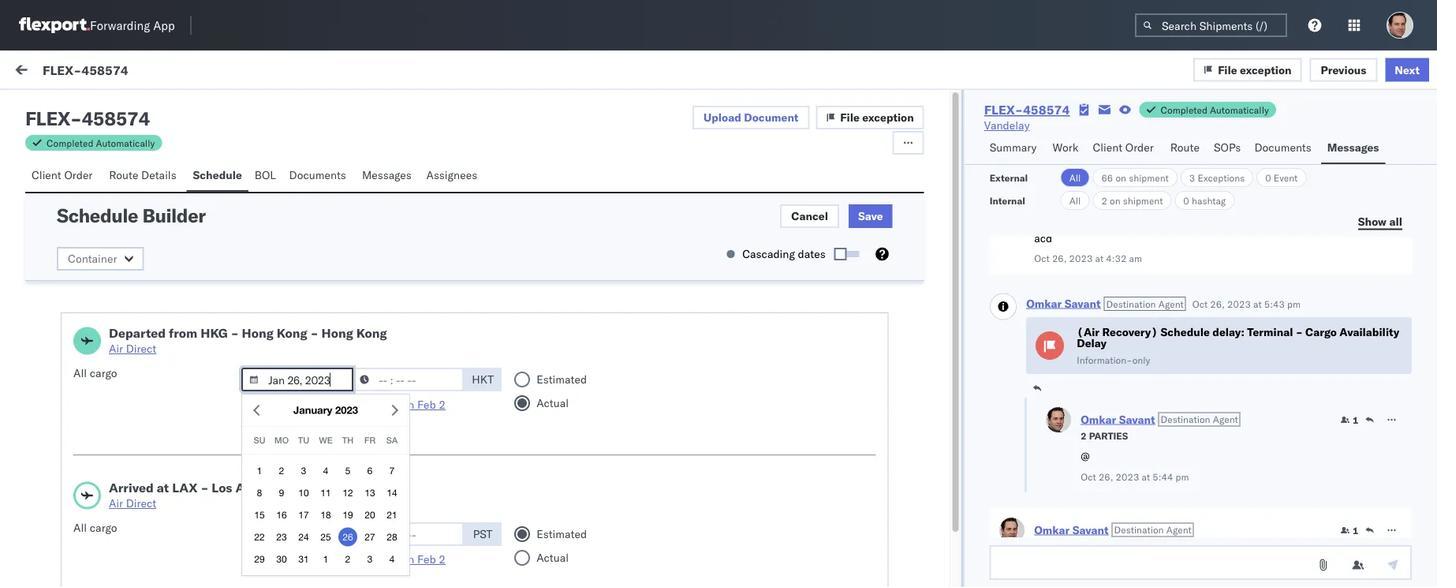 Task type: locate. For each thing, give the bounding box(es) containing it.
1 edt from the top
[[606, 183, 627, 197]]

work for my
[[45, 61, 86, 82]]

0 horizontal spatial external
[[25, 100, 67, 114]]

2 vertical spatial omkar savant destination agent
[[1034, 523, 1192, 537]]

flexport automation updated on feb 2 button up th
[[253, 398, 446, 412]]

related
[[1112, 137, 1145, 149]]

3 pm from the top
[[587, 404, 604, 418]]

a right filing
[[99, 269, 105, 283]]

oct for oct 26, 2023, 5:46 pm edt
[[486, 404, 504, 418]]

documents right the bol button
[[289, 168, 346, 182]]

(0) for internal (0)
[[147, 100, 168, 114]]

parties
[[1089, 430, 1128, 442]]

flexport up mo
[[253, 398, 294, 412]]

destination up the 5:44
[[1161, 413, 1211, 425]]

documents button up event
[[1249, 133, 1322, 164]]

0 horizontal spatial kong
[[277, 325, 308, 341]]

availability
[[1340, 325, 1400, 339]]

all button up acd oct 26, 2023 at 4:32 am
[[1061, 191, 1090, 210]]

0 vertical spatial 3 button
[[294, 461, 313, 480]]

1 horizontal spatial schedule
[[193, 168, 242, 182]]

19 button
[[339, 505, 358, 524]]

1 horizontal spatial pm
[[1288, 298, 1301, 310]]

1 button
[[1341, 414, 1359, 426], [250, 461, 269, 480], [1341, 524, 1359, 537], [316, 550, 335, 569]]

partnership.
[[47, 545, 109, 559]]

None text field
[[990, 545, 1413, 580]]

all cargo
[[73, 366, 117, 380], [73, 521, 117, 535]]

omkar savant up messaging
[[77, 171, 147, 185]]

am inside acd oct 26, 2023 at 4:32 am
[[1129, 253, 1142, 264]]

will
[[338, 530, 355, 543]]

details
[[141, 168, 177, 182]]

agent up 1366815
[[1159, 298, 1184, 310]]

schedule for schedule builder
[[57, 204, 138, 227]]

route details button
[[103, 161, 187, 192]]

0 horizontal spatial 3
[[301, 465, 306, 476]]

oct 26, 2023, 7:22 pm edt
[[486, 183, 627, 197]]

am right i
[[53, 269, 69, 283]]

month  2023-01 element
[[247, 460, 405, 570]]

air inside arrived at lax - los angeles - ca air direct
[[109, 496, 123, 510]]

1 vertical spatial flexport
[[253, 552, 294, 566]]

internal for internal
[[990, 195, 1026, 206]]

client order button up 66 on shipment on the top
[[1087, 133, 1165, 164]]

2 mmm d, yyyy text field from the top
[[242, 522, 354, 546]]

0 vertical spatial air direct link
[[109, 341, 387, 357]]

3 2023, from the top
[[526, 404, 557, 418]]

2271801
[[1144, 404, 1192, 418]]

save
[[859, 209, 884, 223]]

0 vertical spatial external
[[25, 100, 67, 114]]

edt for oct 26, 2023, 6:30 pm edt
[[606, 326, 627, 339]]

air down departed
[[109, 342, 123, 356]]

7
[[390, 465, 395, 476]]

1 horizontal spatial client order
[[1093, 140, 1154, 154]]

exception: down whatever
[[50, 411, 106, 425]]

1 pm from the top
[[587, 183, 604, 197]]

client order up latent at the left top of the page
[[32, 168, 93, 182]]

1 automation from the top
[[297, 398, 355, 412]]

cancel button
[[781, 204, 840, 228]]

all cargo up partnership.
[[73, 521, 117, 535]]

order
[[1126, 140, 1154, 154], [64, 168, 93, 182]]

schedule inside button
[[193, 168, 242, 182]]

cancel
[[792, 209, 829, 223]]

0 vertical spatial 0
[[1266, 172, 1272, 183]]

2 2023, from the top
[[526, 326, 557, 339]]

flexport automation updated on feb 2 up th
[[253, 398, 446, 412]]

on down -- : -- -- text field in the left bottom of the page
[[402, 398, 415, 412]]

26, down the 2 parties
[[1099, 471, 1114, 483]]

your left 'morale!'
[[274, 269, 296, 283]]

air inside departed from hkg - hong kong - hong kong air direct
[[109, 342, 123, 356]]

1 vertical spatial completed automatically
[[47, 137, 155, 149]]

automatically up sops
[[1211, 104, 1270, 116]]

oct down @
[[1081, 471, 1096, 483]]

1 mmm d, yyyy text field from the top
[[242, 368, 354, 391]]

1 vertical spatial flexport automation updated on feb 2
[[253, 552, 446, 566]]

2 vertical spatial 3
[[368, 554, 373, 565]]

work up external (0)
[[45, 61, 86, 82]]

file exception
[[1219, 63, 1292, 76], [841, 110, 914, 124]]

2 horizontal spatial schedule
[[1161, 325, 1210, 339]]

4 button down 28 button
[[383, 550, 402, 569]]

1 horizontal spatial flex-458574
[[985, 102, 1071, 118]]

upload document
[[704, 110, 799, 124]]

pm right 5:46
[[587, 404, 604, 418]]

2 direct from the top
[[126, 496, 156, 510]]

3 down 27
[[368, 554, 373, 565]]

0 vertical spatial 3
[[1190, 172, 1196, 183]]

0 horizontal spatial 4 button
[[316, 461, 335, 480]]

@ oct 26, 2023 at 5:44 pm
[[1081, 449, 1189, 483]]

0 horizontal spatial a
[[83, 530, 89, 543]]

26, for oct 26, 2023, 5:46 pm edt
[[506, 404, 524, 418]]

waka
[[182, 340, 210, 354]]

oct 26, 2023, 5:46 pm edt
[[486, 404, 627, 418]]

at left 4:32
[[1095, 253, 1104, 264]]

2 automation from the top
[[297, 552, 355, 566]]

0 vertical spatial flexport
[[253, 398, 294, 412]]

1 kong from the left
[[277, 325, 308, 341]]

5:44
[[1153, 471, 1173, 483]]

documents button right bol on the left of page
[[283, 161, 356, 192]]

work
[[153, 65, 179, 79], [1053, 140, 1079, 154]]

2 (0) from the left
[[147, 100, 168, 114]]

a
[[99, 269, 105, 283], [83, 530, 89, 543], [392, 530, 398, 543]]

0 horizontal spatial 4
[[323, 465, 329, 476]]

0 vertical spatial file
[[1219, 63, 1238, 76]]

0 vertical spatial shipment
[[1129, 172, 1169, 183]]

1 horizontal spatial documents
[[1255, 140, 1312, 154]]

20 button
[[361, 505, 380, 524]]

2 kong from the left
[[357, 325, 387, 341]]

internal
[[106, 100, 144, 114], [990, 195, 1026, 206]]

26 button
[[339, 528, 358, 546]]

4 resize handle column header from the left
[[1398, 132, 1417, 587]]

0 vertical spatial 4
[[323, 465, 329, 476]]

type
[[238, 411, 263, 425]]

edt for oct 26, 2023, 5:46 pm edt
[[606, 404, 627, 418]]

1 horizontal spatial file exception
[[1219, 63, 1292, 76]]

2 vertical spatial destination
[[1114, 524, 1164, 536]]

66 on shipment
[[1102, 172, 1169, 183]]

1 (0) from the left
[[70, 100, 90, 114]]

2 edt from the top
[[606, 326, 627, 339]]

2 hong from the left
[[322, 325, 353, 341]]

4 up 11 in the bottom left of the page
[[323, 465, 329, 476]]

1 vertical spatial all button
[[1061, 191, 1090, 210]]

messages left assignees in the top left of the page
[[362, 168, 412, 182]]

flex-458574 up vandelay
[[985, 102, 1071, 118]]

1 horizontal spatial documents button
[[1249, 133, 1322, 164]]

pm right 7:22
[[587, 183, 604, 197]]

0 vertical spatial flexport automation updated on feb 2
[[253, 398, 446, 412]]

2 actual from the top
[[537, 551, 569, 565]]

2 exception: from the top
[[50, 498, 106, 512]]

feb down the lucrative
[[417, 552, 436, 566]]

related work item/shipment
[[1112, 137, 1235, 149]]

resize handle column header for category
[[1085, 132, 1104, 587]]

direct down departed
[[126, 342, 156, 356]]

show all button
[[1349, 210, 1413, 234]]

9
[[279, 487, 284, 498]]

2 omkar savant from the top
[[77, 242, 147, 256]]

3 button
[[294, 461, 313, 480], [361, 550, 380, 569]]

0 vertical spatial air
[[109, 342, 123, 356]]

1 vertical spatial 2023,
[[526, 326, 557, 339]]

at inside acd oct 26, 2023 at 4:32 am
[[1095, 253, 1104, 264]]

0 vertical spatial automation
[[297, 398, 355, 412]]

0 event
[[1266, 172, 1298, 183]]

external for external (0)
[[25, 100, 67, 114]]

1 horizontal spatial route
[[1171, 140, 1200, 154]]

2023, left 7:22
[[526, 183, 557, 197]]

omkar savant destination agent up (air
[[1027, 296, 1184, 310]]

previous button
[[1311, 58, 1378, 81]]

1 vertical spatial cargo
[[90, 521, 117, 535]]

-- : -- -- text field
[[352, 522, 464, 546]]

all cargo for arrived
[[73, 521, 117, 535]]

only
[[1133, 354, 1151, 366]]

edt right 7:22
[[606, 183, 627, 197]]

1 vertical spatial 4
[[390, 554, 395, 565]]

1 estimated from the top
[[537, 373, 587, 386]]

direct inside arrived at lax - los angeles - ca air direct
[[126, 496, 156, 510]]

import work
[[117, 65, 179, 79]]

automation for ca
[[297, 552, 355, 566]]

2 cargo from the top
[[90, 521, 117, 535]]

31
[[299, 554, 309, 565]]

flex- down 2 on shipment
[[1111, 255, 1144, 268]]

work right summary button
[[1053, 140, 1079, 154]]

(0) up the 'message'
[[70, 100, 90, 114]]

route for route details
[[109, 168, 138, 182]]

1 vertical spatial flexport automation updated on feb 2 button
[[253, 552, 446, 566]]

0 vertical spatial pm
[[587, 183, 604, 197]]

next button
[[1386, 58, 1430, 81]]

1 horizontal spatial (0)
[[147, 100, 168, 114]]

0 left hashtag
[[1184, 195, 1190, 206]]

0 vertical spatial internal
[[106, 100, 144, 114]]

4 down 28
[[390, 554, 395, 565]]

26, left 5:46
[[506, 404, 524, 418]]

2023 left 4:32
[[1069, 253, 1093, 264]]

savant up "test." on the left of page
[[113, 171, 147, 185]]

-- : -- -- text field
[[352, 368, 464, 391]]

oct up hkt
[[486, 326, 504, 339]]

0 horizontal spatial exception
[[863, 110, 914, 124]]

resize handle column header for message
[[460, 132, 479, 587]]

0 horizontal spatial pm
[[1176, 471, 1189, 483]]

0 horizontal spatial internal
[[106, 100, 144, 114]]

1 exception: from the top
[[50, 411, 106, 425]]

delay down los
[[206, 498, 236, 512]]

1 air direct link from the top
[[109, 341, 387, 357]]

1 vertical spatial agent
[[1213, 413, 1238, 425]]

1 flexport automation updated on feb 2 button from the top
[[253, 398, 446, 412]]

kong up -- : -- -- text field in the left bottom of the page
[[357, 325, 387, 341]]

2 flexport from the top
[[253, 552, 294, 566]]

7:22
[[560, 183, 584, 197]]

2 pm from the top
[[587, 326, 604, 339]]

feb for departed from hkg - hong kong - hong kong
[[417, 398, 436, 412]]

8 button
[[250, 483, 269, 502]]

3 resize handle column header from the left
[[1085, 132, 1104, 587]]

all button for 66
[[1061, 168, 1090, 187]]

1 flexport from the top
[[253, 398, 294, 412]]

direct inside departed from hkg - hong kong - hong kong air direct
[[126, 342, 156, 356]]

this
[[47, 530, 69, 543]]

1 flexport automation updated on feb 2 from the top
[[253, 398, 446, 412]]

1 vertical spatial work
[[1053, 140, 1079, 154]]

MMM D, YYYY text field
[[242, 368, 354, 391], [242, 522, 354, 546]]

0 horizontal spatial hong
[[242, 325, 274, 341]]

internal (0) button
[[100, 93, 177, 124]]

agent down the 5:44
[[1167, 524, 1192, 536]]

17
[[299, 509, 309, 520]]

2 all button from the top
[[1061, 191, 1090, 210]]

flex-458574 link
[[985, 102, 1071, 118]]

pm
[[1288, 298, 1301, 310], [1176, 471, 1189, 483]]

omkar savant for your
[[77, 313, 147, 327]]

0 horizontal spatial work
[[45, 61, 86, 82]]

schedule left delay:
[[1161, 325, 1210, 339]]

summary
[[990, 140, 1037, 154]]

3
[[1190, 172, 1196, 183], [301, 465, 306, 476], [368, 554, 373, 565]]

updated down create at the bottom left
[[358, 552, 399, 566]]

1 resize handle column header from the left
[[460, 132, 479, 587]]

3 omkar savant from the top
[[77, 313, 147, 327]]

0 vertical spatial work
[[153, 65, 179, 79]]

1 horizontal spatial hong
[[322, 325, 353, 341]]

26, inside @ oct 26, 2023 at 5:44 pm
[[1099, 471, 1114, 483]]

1 all button from the top
[[1061, 168, 1090, 187]]

Search Shipments (/) text field
[[1136, 13, 1288, 37]]

oct for oct 26, 2023 at 5:43 pm
[[1193, 298, 1208, 310]]

omkar savant for test.
[[77, 171, 147, 185]]

forwarding app
[[90, 18, 175, 33]]

flexport. image
[[19, 17, 90, 33]]

messages button
[[1322, 133, 1386, 164], [356, 161, 420, 192]]

omkar savant
[[77, 171, 147, 185], [77, 242, 147, 256], [77, 313, 147, 327], [77, 384, 147, 398], [77, 471, 147, 485]]

1 vertical spatial mmm d, yyyy text field
[[242, 522, 354, 546]]

1 actual from the top
[[537, 396, 569, 410]]

2 vertical spatial 2023,
[[526, 404, 557, 418]]

a right create at the bottom left
[[392, 530, 398, 543]]

omkar savant destination agent up @ oct 26, 2023 at 5:44 pm
[[1081, 412, 1238, 426]]

flex-458574 down forwarding app link
[[43, 62, 128, 78]]

completed up the related work item/shipment
[[1161, 104, 1208, 116]]

messaging
[[82, 198, 135, 212]]

1 horizontal spatial kong
[[357, 325, 387, 341]]

1 vertical spatial route
[[109, 168, 138, 182]]

hong right 'hkg'
[[242, 325, 274, 341]]

0 horizontal spatial am
[[53, 269, 69, 283]]

all cargo for departed
[[73, 366, 117, 380]]

2023 inside acd oct 26, 2023 at 4:32 am
[[1069, 253, 1093, 264]]

cargo left deal on the bottom
[[90, 521, 117, 535]]

27 button
[[361, 528, 380, 546]]

route inside button
[[109, 168, 138, 182]]

2 updated from the top
[[358, 552, 399, 566]]

arrived
[[109, 480, 154, 496]]

0 horizontal spatial 0
[[1184, 195, 1190, 206]]

4 button left 5
[[316, 461, 335, 480]]

omkar savant button up (air
[[1027, 296, 1101, 310]]

to
[[219, 269, 229, 283]]

1 vertical spatial messages
[[362, 168, 412, 182]]

2 button down 26 button
[[339, 550, 358, 569]]

cargo for departed
[[90, 366, 117, 380]]

0 vertical spatial 2 button
[[272, 461, 291, 480]]

schedule up container
[[57, 204, 138, 227]]

3 edt from the top
[[606, 404, 627, 418]]

automation for hong
[[297, 398, 355, 412]]

external down summary button
[[990, 172, 1029, 183]]

exception: for exception: warehouse devan delay
[[50, 498, 106, 512]]

2 vertical spatial schedule
[[1161, 325, 1210, 339]]

1 vertical spatial 4 button
[[383, 550, 402, 569]]

omkar savant button down @
[[1034, 523, 1109, 537]]

at left the 5:44
[[1142, 471, 1150, 483]]

flex - 458574
[[25, 107, 150, 130]]

delay
[[1077, 336, 1107, 350], [206, 498, 236, 512]]

1 cargo from the top
[[90, 366, 117, 380]]

pm inside @ oct 26, 2023 at 5:44 pm
[[1176, 471, 1189, 483]]

assignees
[[427, 168, 478, 182]]

1 vertical spatial edt
[[606, 326, 627, 339]]

1 horizontal spatial client
[[1093, 140, 1123, 154]]

exception:
[[50, 411, 106, 425], [50, 498, 106, 512]]

flexport automation updated on feb 2 for hong
[[253, 398, 446, 412]]

3 button up 10 'button'
[[294, 461, 313, 480]]

all cargo down the floats
[[73, 366, 117, 380]]

1 vertical spatial automation
[[297, 552, 355, 566]]

pm
[[587, 183, 604, 197], [587, 326, 604, 339], [587, 404, 604, 418]]

schedule
[[193, 168, 242, 182], [57, 204, 138, 227], [1161, 325, 1210, 339]]

1 horizontal spatial am
[[1129, 253, 1142, 264]]

messages button up show
[[1322, 133, 1386, 164]]

5
[[345, 465, 351, 476]]

import
[[117, 65, 150, 79]]

3 up ca
[[301, 465, 306, 476]]

omkar savant up the floats
[[77, 313, 147, 327]]

1 vertical spatial exception
[[863, 110, 914, 124]]

shipment up 2 on shipment
[[1129, 172, 1169, 183]]

lax
[[172, 480, 198, 496]]

1 horizontal spatial 0
[[1266, 172, 1272, 183]]

flexport for kong
[[253, 398, 294, 412]]

client up 66
[[1093, 140, 1123, 154]]

2 flexport automation updated on feb 2 button from the top
[[253, 552, 446, 566]]

0 left event
[[1266, 172, 1272, 183]]

1 all cargo from the top
[[73, 366, 117, 380]]

hong down 'morale!'
[[322, 325, 353, 341]]

updated
[[358, 398, 399, 412], [358, 552, 399, 566]]

cargo down the floats
[[90, 366, 117, 380]]

air direct link
[[109, 341, 387, 357], [109, 496, 316, 511]]

updated up fr on the bottom
[[358, 398, 399, 412]]

oct left 7:22
[[486, 183, 504, 197]]

flex- 2271801
[[1111, 404, 1192, 418]]

all button down work button
[[1061, 168, 1090, 187]]

2 air direct link from the top
[[109, 496, 316, 511]]

0 vertical spatial edt
[[606, 183, 627, 197]]

flexport automation updated on feb 2
[[253, 398, 446, 412], [253, 552, 446, 566]]

1 feb from the top
[[417, 398, 436, 412]]

at left lax
[[157, 480, 169, 496]]

documents button
[[1249, 133, 1322, 164], [283, 161, 356, 192]]

file right document at the top of page
[[841, 110, 860, 124]]

2 estimated from the top
[[537, 527, 587, 541]]

0 horizontal spatial delay
[[206, 498, 236, 512]]

0 vertical spatial flexport automation updated on feb 2 button
[[253, 398, 446, 412]]

1 vertical spatial internal
[[990, 195, 1026, 206]]

flexport automation updated on feb 2 button down 26 button
[[253, 552, 446, 566]]

client up latent at the left top of the page
[[32, 168, 61, 182]]

commendation
[[108, 269, 183, 283]]

1 air from the top
[[109, 342, 123, 356]]

1 horizontal spatial 2 button
[[339, 550, 358, 569]]

filing
[[72, 269, 97, 283]]

25
[[321, 531, 331, 543]]

0 vertical spatial 2023,
[[526, 183, 557, 197]]

pm right '6:30'
[[587, 326, 604, 339]]

458574 down the 5:44
[[1144, 499, 1185, 513]]

1 direct from the top
[[126, 342, 156, 356]]

your left boat!
[[129, 340, 150, 354]]

automation
[[297, 398, 355, 412], [297, 552, 355, 566]]

established,
[[257, 530, 318, 543]]

13
[[365, 487, 375, 498]]

client
[[1093, 140, 1123, 154], [32, 168, 61, 182]]

delay:
[[1213, 325, 1245, 339]]

documents up 0 event
[[1255, 140, 1312, 154]]

at inside @ oct 26, 2023 at 5:44 pm
[[1142, 471, 1150, 483]]

30 button
[[272, 550, 291, 569]]

1 vertical spatial work
[[1147, 137, 1168, 149]]

exception: up is
[[50, 498, 106, 512]]

3 exceptions
[[1190, 172, 1246, 183]]

agent for the bottommost the omkar savant button
[[1167, 524, 1192, 536]]

1 vertical spatial feb
[[417, 552, 436, 566]]

1 vertical spatial file exception
[[841, 110, 914, 124]]

1 2023, from the top
[[526, 183, 557, 197]]

1 updated from the top
[[358, 398, 399, 412]]

internal inside internal (0) button
[[106, 100, 144, 114]]

None checkbox
[[838, 251, 860, 257]]

messages button left assignees in the top left of the page
[[356, 161, 420, 192]]

2 button up 9 button
[[272, 461, 291, 480]]

2 feb from the top
[[417, 552, 436, 566]]

2 all cargo from the top
[[73, 521, 117, 535]]

5 button
[[339, 461, 358, 480]]

2 air from the top
[[109, 496, 123, 510]]

1 omkar savant from the top
[[77, 171, 147, 185]]

0 horizontal spatial completed automatically
[[47, 137, 155, 149]]

26, up delay:
[[1211, 298, 1225, 310]]

(0) for external (0)
[[70, 100, 90, 114]]

pm right the 5:44
[[1176, 471, 1189, 483]]

0 vertical spatial omkar savant button
[[1027, 296, 1101, 310]]

external inside button
[[25, 100, 67, 114]]

2 flexport automation updated on feb 2 from the top
[[253, 552, 446, 566]]

client order up 66 on shipment on the top
[[1093, 140, 1154, 154]]

2 resize handle column header from the left
[[772, 132, 791, 587]]

0 for 0 hashtag
[[1184, 195, 1190, 206]]

route inside button
[[1171, 140, 1200, 154]]

4 for the rightmost '4' "button"
[[390, 554, 395, 565]]

18 button
[[316, 505, 335, 524]]

0 horizontal spatial documents
[[289, 168, 346, 182]]

all button for 2
[[1061, 191, 1090, 210]]

actual
[[537, 396, 569, 410], [537, 551, 569, 565]]

completed automatically down flex - 458574 at the top of the page
[[47, 137, 155, 149]]

pm right 5:43
[[1288, 298, 1301, 310]]

0 vertical spatial pm
[[1288, 298, 1301, 310]]

oct inside acd oct 26, 2023 at 4:32 am
[[1034, 253, 1050, 264]]

1 vertical spatial estimated
[[537, 527, 587, 541]]

1 vertical spatial flex- 458574
[[1111, 499, 1185, 513]]

shipment
[[1129, 172, 1169, 183], [1124, 195, 1164, 206]]

0 vertical spatial messages
[[1328, 140, 1380, 154]]

hong
[[242, 325, 274, 341], [322, 325, 353, 341]]

i
[[47, 269, 51, 283]]

at
[[1095, 253, 1104, 264], [1254, 298, 1262, 310], [1142, 471, 1150, 483], [157, 480, 169, 496]]

0 vertical spatial flex-458574
[[43, 62, 128, 78]]

resize handle column header
[[460, 132, 479, 587], [772, 132, 791, 587], [1085, 132, 1104, 587], [1398, 132, 1417, 587]]

1 horizontal spatial your
[[274, 269, 296, 283]]

1 vertical spatial all cargo
[[73, 521, 117, 535]]



Task type: vqa. For each thing, say whether or not it's contained in the screenshot.
second DIRECT from the top of the page
yes



Task type: describe. For each thing, give the bounding box(es) containing it.
improve
[[232, 269, 271, 283]]

waka!
[[213, 340, 244, 354]]

1 horizontal spatial work
[[1053, 140, 1079, 154]]

458574 up vandelay
[[1024, 102, 1071, 118]]

27
[[365, 531, 375, 543]]

january 2023
[[294, 404, 358, 416]]

2023, for 5:46
[[526, 404, 557, 418]]

item/shipment
[[1170, 137, 1235, 149]]

mmm d, yyyy text field for angeles
[[242, 522, 354, 546]]

19
[[343, 509, 353, 520]]

estimated for departed from hkg - hong kong - hong kong
[[537, 373, 587, 386]]

1 horizontal spatial messages
[[1328, 140, 1380, 154]]

12 button
[[339, 483, 358, 502]]

0 horizontal spatial file exception
[[841, 110, 914, 124]]

pst
[[473, 527, 493, 541]]

(air recovery) schedule delay: terminal - cargo availability delay information-only
[[1077, 325, 1400, 366]]

savant up commendation
[[113, 242, 147, 256]]

458574 left hashtag
[[1144, 183, 1185, 197]]

report
[[186, 269, 216, 283]]

1 vertical spatial delay
[[206, 498, 236, 512]]

1 horizontal spatial automatically
[[1211, 104, 1270, 116]]

warehouse
[[109, 498, 168, 512]]

1 vertical spatial omkar savant button
[[1081, 412, 1155, 426]]

1 horizontal spatial order
[[1126, 140, 1154, 154]]

1 horizontal spatial 3 button
[[361, 550, 380, 569]]

exception: warehouse devan delay
[[50, 498, 236, 512]]

boat!
[[153, 340, 179, 354]]

pm for 6:30
[[587, 326, 604, 339]]

2 vertical spatial omkar savant button
[[1034, 523, 1109, 537]]

updated for arrived at lax - los angeles - ca
[[358, 552, 399, 566]]

import work button
[[111, 51, 185, 93]]

we
[[319, 435, 333, 446]]

i am filing a commendation report to improve your morale!
[[47, 269, 337, 283]]

1 vertical spatial client
[[32, 168, 61, 182]]

whatever
[[47, 340, 95, 354]]

23
[[276, 531, 287, 543]]

is
[[71, 530, 80, 543]]

all up acd oct 26, 2023 at 4:32 am
[[1070, 195, 1082, 206]]

category
[[799, 137, 838, 149]]

1 vertical spatial order
[[64, 168, 93, 182]]

flex- down @ oct 26, 2023 at 5:44 pm
[[1111, 499, 1144, 513]]

assignees button
[[420, 161, 487, 192]]

1 horizontal spatial 3
[[368, 554, 373, 565]]

flexport automation updated on feb 2 for ca
[[253, 552, 446, 566]]

air direct link for los
[[109, 496, 316, 511]]

hkg
[[201, 325, 228, 341]]

terminal
[[1248, 325, 1294, 339]]

flexport automation updated on feb 2 button for ca
[[253, 552, 446, 566]]

this is a great deal
[[47, 530, 141, 543]]

mo
[[275, 435, 289, 446]]

5 omkar savant from the top
[[77, 471, 147, 485]]

6
[[368, 465, 373, 476]]

latent messaging test.
[[47, 198, 161, 212]]

schedule for schedule
[[193, 168, 242, 182]]

1 horizontal spatial 4 button
[[383, 550, 402, 569]]

1 vertical spatial automatically
[[96, 137, 155, 149]]

route for route
[[1171, 140, 1200, 154]]

angeles
[[236, 480, 284, 496]]

29 button
[[250, 550, 269, 569]]

all down whatever
[[73, 366, 87, 380]]

shipment for 66 on shipment
[[1129, 172, 1169, 183]]

edt for oct 26, 2023, 7:22 pm edt
[[606, 183, 627, 197]]

4 for '4' "button" to the top
[[323, 465, 329, 476]]

18
[[321, 509, 331, 520]]

oct 26, 2023, 6:30 pm edt
[[486, 326, 627, 339]]

agent for the middle the omkar savant button
[[1213, 413, 1238, 425]]

0 horizontal spatial documents button
[[283, 161, 356, 192]]

savant down whatever floats your boat! waka waka!
[[113, 384, 147, 398]]

0 vertical spatial omkar savant destination agent
[[1027, 296, 1184, 310]]

9 button
[[272, 483, 291, 502]]

schedule inside '(air recovery) schedule delay: terminal - cargo availability delay information-only'
[[1161, 325, 1210, 339]]

0 for 0 event
[[1266, 172, 1272, 183]]

2 horizontal spatial 3
[[1190, 172, 1196, 183]]

all
[[1390, 214, 1403, 228]]

4 omkar savant from the top
[[77, 384, 147, 398]]

omkar savant for filing
[[77, 242, 147, 256]]

work for related
[[1147, 137, 1168, 149]]

acd oct 26, 2023 at 4:32 am
[[1034, 231, 1142, 264]]

1 flex- 458574 from the top
[[1111, 183, 1185, 197]]

13 button
[[361, 483, 380, 502]]

26, inside acd oct 26, 2023 at 4:32 am
[[1052, 253, 1067, 264]]

0 horizontal spatial messages button
[[356, 161, 420, 192]]

0 vertical spatial your
[[274, 269, 296, 283]]

savant up warehouse at the bottom left
[[113, 471, 147, 485]]

oct inside @ oct 26, 2023 at 5:44 pm
[[1081, 471, 1096, 483]]

cargo
[[1306, 325, 1337, 339]]

10 button
[[294, 483, 313, 502]]

show
[[1359, 214, 1387, 228]]

cargo for arrived
[[90, 521, 117, 535]]

show all
[[1359, 214, 1403, 228]]

builder
[[142, 204, 206, 227]]

0 horizontal spatial client order button
[[25, 161, 103, 192]]

flex- down related
[[1111, 183, 1144, 197]]

(air
[[1077, 325, 1100, 339]]

arrived at lax - los angeles - ca air direct
[[109, 480, 316, 510]]

flex- right the my in the top left of the page
[[43, 62, 81, 78]]

at left 5:43
[[1254, 298, 1262, 310]]

0 vertical spatial client order
[[1093, 140, 1154, 154]]

2023 up delay:
[[1228, 298, 1251, 310]]

1 horizontal spatial messages button
[[1322, 133, 1386, 164]]

1854269
[[1144, 255, 1192, 268]]

12
[[343, 487, 353, 498]]

resize handle column header for related work item/shipment
[[1398, 132, 1417, 587]]

bol button
[[248, 161, 283, 192]]

0 vertical spatial exception
[[1241, 63, 1292, 76]]

exceptions
[[1198, 172, 1246, 183]]

feb for arrived at lax - los angeles - ca
[[417, 552, 436, 566]]

458574 down import
[[82, 107, 150, 130]]

shipment for 2 on shipment
[[1124, 195, 1164, 206]]

2 down -- : -- -- text field in the left bottom of the page
[[439, 398, 446, 412]]

save button
[[849, 204, 893, 228]]

5:46
[[560, 404, 584, 418]]

event
[[1274, 172, 1298, 183]]

458574 down forwarding app link
[[81, 62, 128, 78]]

0 vertical spatial documents
[[1255, 140, 1312, 154]]

morale!
[[299, 269, 337, 283]]

savant up whatever floats your boat! waka waka!
[[113, 313, 147, 327]]

ca
[[298, 480, 316, 496]]

all right the this
[[73, 521, 87, 535]]

all down work button
[[1070, 172, 1082, 183]]

1 vertical spatial documents
[[289, 168, 346, 182]]

internal for internal (0)
[[106, 100, 144, 114]]

24
[[299, 531, 309, 543]]

26, for oct 26, 2023, 7:22 pm edt
[[506, 183, 524, 197]]

mmm d, yyyy text field for kong
[[242, 368, 354, 391]]

8
[[257, 487, 262, 498]]

15 button
[[250, 505, 269, 524]]

delay inside '(air recovery) schedule delay: terminal - cargo availability delay information-only'
[[1077, 336, 1107, 350]]

0 horizontal spatial flex-458574
[[43, 62, 128, 78]]

2023 up th
[[335, 404, 358, 416]]

on down -- : -- -- text box at bottom
[[402, 552, 415, 566]]

1 vertical spatial completed
[[47, 137, 94, 149]]

external for external
[[990, 172, 1029, 183]]

2 on shipment
[[1102, 195, 1164, 206]]

pm for 5:46
[[587, 404, 604, 418]]

2 inside button
[[1081, 430, 1087, 442]]

0 hashtag
[[1184, 195, 1227, 206]]

air direct link for hong
[[109, 341, 387, 357]]

1 vertical spatial destination
[[1161, 413, 1211, 425]]

1 horizontal spatial file
[[1219, 63, 1238, 76]]

updated for departed from hkg - hong kong - hong kong
[[358, 398, 399, 412]]

1 horizontal spatial a
[[99, 269, 105, 283]]

exception: for exception:
[[50, 411, 106, 425]]

on down 66
[[1110, 195, 1121, 206]]

- inside '(air recovery) schedule delay: terminal - cargo availability delay information-only'
[[1296, 325, 1303, 339]]

great
[[92, 530, 117, 543]]

flex- up vandelay
[[985, 102, 1024, 118]]

22
[[254, 531, 265, 543]]

route button
[[1165, 133, 1208, 164]]

11
[[321, 487, 331, 498]]

pm for 7:22
[[587, 183, 604, 197]]

0 vertical spatial file exception
[[1219, 63, 1292, 76]]

0 horizontal spatial work
[[153, 65, 179, 79]]

0 vertical spatial 4 button
[[316, 461, 335, 480]]

1 horizontal spatial client order button
[[1087, 133, 1165, 164]]

flexport automation updated on feb 2 button for hong
[[253, 398, 446, 412]]

2 flex- 458574 from the top
[[1111, 499, 1185, 513]]

savant up (air
[[1065, 296, 1101, 310]]

hkt
[[472, 373, 494, 386]]

2023, for 7:22
[[526, 183, 557, 197]]

0 vertical spatial client
[[1093, 140, 1123, 154]]

2 down 26
[[345, 554, 351, 565]]

7 button
[[383, 461, 402, 480]]

2 down 66
[[1102, 195, 1108, 206]]

estimated for arrived at lax - los angeles - ca
[[537, 527, 587, 541]]

container button
[[57, 247, 144, 271]]

oct for oct 26, 2023, 6:30 pm edt
[[486, 326, 504, 339]]

schedule button
[[187, 161, 248, 192]]

flexport for angeles
[[253, 552, 294, 566]]

a inside contract established, we will create a lucrative partnership.
[[392, 530, 398, 543]]

2023, for 6:30
[[526, 326, 557, 339]]

savant down @
[[1073, 523, 1109, 537]]

11 button
[[316, 483, 335, 502]]

at inside arrived at lax - los angeles - ca air direct
[[157, 480, 169, 496]]

31 button
[[294, 550, 313, 569]]

2 down the lucrative
[[439, 552, 446, 566]]

0 horizontal spatial client order
[[32, 168, 93, 182]]

1 vertical spatial am
[[53, 269, 69, 283]]

16 button
[[272, 505, 291, 524]]

tu
[[298, 435, 310, 446]]

0 vertical spatial destination
[[1107, 298, 1156, 310]]

0 horizontal spatial your
[[129, 340, 150, 354]]

1 vertical spatial flex-458574
[[985, 102, 1071, 118]]

1 hong from the left
[[242, 325, 274, 341]]

1 horizontal spatial completed automatically
[[1161, 104, 1270, 116]]

upload
[[704, 110, 742, 124]]

flex- up parties
[[1111, 404, 1144, 418]]

forwarding app link
[[19, 17, 175, 33]]

2 up 9
[[279, 465, 284, 476]]

su
[[254, 435, 266, 446]]

oct for oct 26, 2023, 7:22 pm edt
[[486, 183, 504, 197]]

next
[[1396, 63, 1421, 76]]

actual for arrived at lax - los angeles - ca
[[537, 551, 569, 565]]

my
[[16, 61, 41, 82]]

on right 66
[[1116, 172, 1127, 183]]

26
[[343, 531, 353, 543]]

flex
[[25, 107, 70, 130]]

26, for oct 26, 2023, 6:30 pm edt
[[506, 326, 524, 339]]

floats
[[97, 340, 126, 354]]

cascading
[[743, 247, 795, 261]]

2 parties button
[[1081, 428, 1128, 442]]

actual for departed from hkg - hong kong - hong kong
[[537, 396, 569, 410]]

0 vertical spatial completed
[[1161, 104, 1208, 116]]

app
[[153, 18, 175, 33]]

savant up parties
[[1119, 412, 1155, 426]]

26, for oct 26, 2023 at 5:43 pm
[[1211, 298, 1225, 310]]

0 horizontal spatial file
[[841, 110, 860, 124]]

1 vertical spatial 3
[[301, 465, 306, 476]]

28
[[387, 531, 398, 543]]

2023 inside @ oct 26, 2023 at 5:44 pm
[[1116, 471, 1140, 483]]

flex- up only
[[1111, 326, 1144, 339]]

0 vertical spatial agent
[[1159, 298, 1184, 310]]

1 vertical spatial omkar savant destination agent
[[1081, 412, 1238, 426]]



